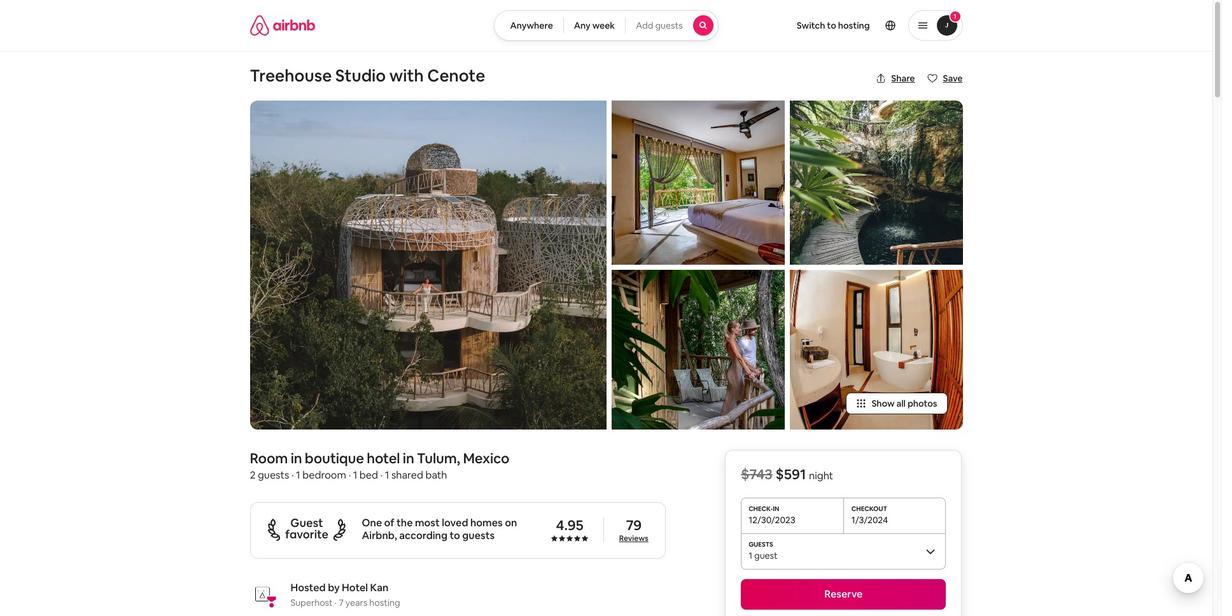Task type: vqa. For each thing, say whether or not it's contained in the screenshot.
Show 692 stays link
no



Task type: locate. For each thing, give the bounding box(es) containing it.
1 horizontal spatial guests
[[463, 529, 495, 542]]

none search field containing anywhere
[[494, 10, 719, 41]]

1 horizontal spatial hosting
[[839, 20, 870, 31]]

reviews
[[619, 534, 649, 544]]

share button
[[871, 68, 921, 89]]

host profile picture image
[[250, 582, 275, 607]]

1 horizontal spatial in
[[403, 449, 414, 467]]

week
[[593, 20, 615, 31]]

2 vertical spatial guests
[[463, 529, 495, 542]]

in
[[291, 449, 302, 467], [403, 449, 414, 467]]

0 horizontal spatial in
[[291, 449, 302, 467]]

reserve button
[[741, 579, 947, 610]]

2 horizontal spatial guests
[[656, 20, 683, 31]]

0 horizontal spatial guests
[[258, 469, 289, 482]]

·
[[292, 469, 294, 482], [349, 469, 351, 482], [381, 469, 383, 482], [335, 597, 337, 609]]

1 guest button
[[741, 534, 947, 569]]

switch to hosting link
[[790, 12, 878, 39]]

save button
[[923, 68, 968, 89]]

treehouse studio with cenote
[[250, 65, 485, 87]]

add guests
[[636, 20, 683, 31]]

$743 $591 night
[[741, 465, 834, 483]]

· left "7"
[[335, 597, 337, 609]]

room in boutique hotel in tulum, mexico 2 guests · 1 bedroom · 1 bed · 1 shared bath
[[250, 449, 510, 482]]

loved
[[442, 516, 468, 530]]

one
[[362, 516, 382, 530]]

the
[[397, 516, 413, 530]]

2
[[250, 469, 256, 482]]

favorite
[[285, 527, 329, 542]]

hosting down kan
[[370, 597, 400, 609]]

0 horizontal spatial hosting
[[370, 597, 400, 609]]

to
[[827, 20, 837, 31], [450, 529, 460, 542]]

1 vertical spatial guests
[[258, 469, 289, 482]]

1
[[954, 12, 957, 20], [296, 469, 300, 482], [353, 469, 357, 482], [385, 469, 389, 482], [749, 550, 753, 562]]

any
[[574, 20, 591, 31]]

homes
[[471, 516, 503, 530]]

1 left bedroom
[[296, 469, 300, 482]]

to inside one of the most loved homes on airbnb, according to guests
[[450, 529, 460, 542]]

boutique
[[305, 449, 364, 467]]

hosted by hotel kan superhost · 7 years hosting
[[291, 581, 400, 609]]

1 guest
[[749, 550, 778, 562]]

most
[[415, 516, 440, 530]]

treehouse studio with cenote image 5 image
[[790, 270, 963, 430]]

1 inside 1 dropdown button
[[954, 12, 957, 20]]

hosting inside switch to hosting link
[[839, 20, 870, 31]]

cenote
[[428, 65, 485, 87]]

2 in from the left
[[403, 449, 414, 467]]

treehouse
[[250, 65, 332, 87]]

airbnb,
[[362, 529, 397, 542]]

1/3/2024
[[852, 514, 888, 526]]

switch to hosting
[[797, 20, 870, 31]]

anywhere
[[510, 20, 553, 31]]

1 button
[[908, 10, 963, 41]]

save
[[943, 73, 963, 84]]

guests right add
[[656, 20, 683, 31]]

None search field
[[494, 10, 719, 41]]

treehouse studio with cenote image 3 image
[[612, 270, 785, 430]]

show all photos button
[[847, 393, 948, 414]]

1 vertical spatial hosting
[[370, 597, 400, 609]]

shared
[[392, 469, 423, 482]]

hotel
[[367, 449, 400, 467]]

79
[[626, 517, 642, 534]]

0 vertical spatial to
[[827, 20, 837, 31]]

in up shared at the bottom of page
[[403, 449, 414, 467]]

bed
[[360, 469, 378, 482]]

· inside hosted by hotel kan superhost · 7 years hosting
[[335, 597, 337, 609]]

1 left 'guest' at the right bottom of page
[[749, 550, 753, 562]]

guests down room
[[258, 469, 289, 482]]

add guests button
[[625, 10, 719, 41]]

1 in from the left
[[291, 449, 302, 467]]

0 vertical spatial hosting
[[839, 20, 870, 31]]

kan
[[370, 581, 389, 595]]

to right most
[[450, 529, 460, 542]]

in right room
[[291, 449, 302, 467]]

1 up save
[[954, 12, 957, 20]]

treehouse studio with cenote image 2 image
[[612, 101, 785, 265]]

guests
[[656, 20, 683, 31], [258, 469, 289, 482], [463, 529, 495, 542]]

0 horizontal spatial to
[[450, 529, 460, 542]]

according
[[399, 529, 448, 542]]

to right switch
[[827, 20, 837, 31]]

superhost
[[291, 597, 333, 609]]

0 vertical spatial guests
[[656, 20, 683, 31]]

1 inside 1 guest dropdown button
[[749, 550, 753, 562]]

show all photos
[[872, 398, 938, 409]]

hosting
[[839, 20, 870, 31], [370, 597, 400, 609]]

treehouse studio with cenote image 1 image
[[250, 101, 607, 430]]

guests left on
[[463, 529, 495, 542]]

$743
[[741, 465, 773, 483]]

reserve
[[825, 588, 863, 601]]

any week
[[574, 20, 615, 31]]

photos
[[908, 398, 938, 409]]

any week button
[[563, 10, 626, 41]]

1 vertical spatial to
[[450, 529, 460, 542]]

1 horizontal spatial to
[[827, 20, 837, 31]]

room
[[250, 449, 288, 467]]

profile element
[[734, 0, 963, 51]]

hosting right switch
[[839, 20, 870, 31]]

anywhere button
[[494, 10, 564, 41]]



Task type: describe. For each thing, give the bounding box(es) containing it.
share
[[892, 73, 915, 84]]

$591
[[776, 465, 806, 483]]

treehouse studio with cenote image 4 image
[[790, 101, 963, 265]]

tulum,
[[417, 449, 460, 467]]

of
[[384, 516, 395, 530]]

switch
[[797, 20, 826, 31]]

1 down the hotel
[[385, 469, 389, 482]]

night
[[809, 469, 834, 483]]

7
[[339, 597, 344, 609]]

hotel
[[342, 581, 368, 595]]

one of the most loved homes on airbnb, according to guests
[[362, 516, 517, 542]]

· left bedroom
[[292, 469, 294, 482]]

guest favorite
[[285, 516, 329, 542]]

with
[[390, 65, 424, 87]]

guests inside add guests button
[[656, 20, 683, 31]]

show
[[872, 398, 895, 409]]

guest
[[291, 516, 323, 531]]

studio
[[335, 65, 386, 87]]

· left bed
[[349, 469, 351, 482]]

1 left bed
[[353, 469, 357, 482]]

12/30/2023
[[749, 514, 796, 526]]

· right bed
[[381, 469, 383, 482]]

guests inside one of the most loved homes on airbnb, according to guests
[[463, 529, 495, 542]]

hosting inside hosted by hotel kan superhost · 7 years hosting
[[370, 597, 400, 609]]

bath
[[426, 469, 447, 482]]

bedroom
[[303, 469, 346, 482]]

add
[[636, 20, 654, 31]]

years
[[346, 597, 368, 609]]

by
[[328, 581, 340, 595]]

guests inside room in boutique hotel in tulum, mexico 2 guests · 1 bedroom · 1 bed · 1 shared bath
[[258, 469, 289, 482]]

guest
[[755, 550, 778, 562]]

to inside profile element
[[827, 20, 837, 31]]

all
[[897, 398, 906, 409]]

mexico
[[463, 449, 510, 467]]

4.95
[[556, 517, 584, 534]]

79 reviews
[[619, 517, 649, 544]]

on
[[505, 516, 517, 530]]

hosted
[[291, 581, 326, 595]]



